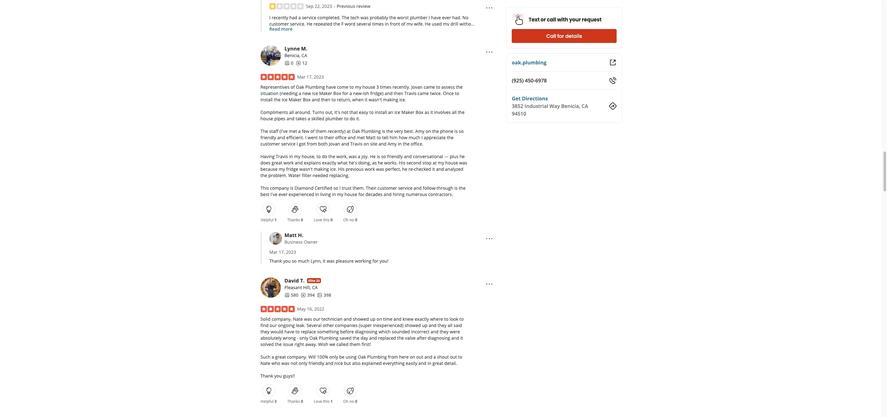 Task type: locate. For each thing, give the bounding box(es) containing it.
a inside i recently had a service completed. the tech was probably the worst plumber i have ever had. no customer service. he repeated the f word several times in front of my wife. he used my drill without asking then tossed it down. he tried to replace my water tank. he said when he drained it i would see so much sediment. there was no brown or sediment. i responded to the company server with no response. do not use this company unless you enjoy getting poor service and getting ripped off.
[[299, 15, 301, 21]]

398
[[324, 292, 331, 298]]

0 horizontal spatial with
[[462, 34, 471, 40]]

filter
[[302, 173, 312, 179]]

0 vertical spatial ca
[[302, 53, 307, 59]]

oak inside solid company. nate was our technician and showed up on time and knew exactly where to look to find our ongoing leak. several other companies (super inexperienced) showed up and they all said they would have to replace something before diagnosing which sounded incorrect and they were absolutely wrong - only oak plumbing saved the day and replaced the valve after diagnosing and it solved the issue right away. wish we called them first!
[[310, 335, 318, 341]]

they
[[438, 323, 447, 329], [261, 329, 270, 335], [440, 329, 449, 335]]

the right the involves
[[458, 109, 465, 115]]

i inside this company is diamond certified so i trust them.  their customer service and follow-through is the best i've ever experienced in living in my house for decades and hiring numerous contractors.
[[339, 185, 341, 191]]

asking
[[269, 27, 283, 33]]

was right who
[[282, 361, 290, 367]]

amy right best.
[[415, 128, 425, 134]]

0 vertical spatial amy
[[415, 128, 425, 134]]

0 vertical spatial of
[[401, 21, 406, 27]]

love
[[314, 218, 322, 223], [314, 399, 322, 405]]

who
[[272, 361, 280, 367]]

benicia, down lynne
[[285, 53, 301, 59]]

to right shout at the bottom of page
[[458, 354, 463, 360]]

plumber
[[410, 15, 428, 21], [326, 116, 343, 122]]

met up efficient.
[[289, 128, 297, 134]]

2023 for sep 22, 2023
[[322, 3, 332, 9]]

house inside representives of oak plumbing have come to my house 3 times recently.  jovan came to assess the situation (needing a new ice maker box for a new-ish fridge) and then travis came twice.  once to install the ice maker box and then to return, when it wasn't making ice.
[[363, 84, 375, 90]]

business
[[285, 239, 303, 245]]

do left it.
[[350, 116, 355, 122]]

0 vertical spatial thank
[[269, 258, 282, 264]]

only down right
[[299, 361, 308, 367]]

oak up 'away.'
[[310, 335, 318, 341]]

around.
[[295, 109, 311, 115]]

before
[[340, 329, 354, 335]]

0 horizontal spatial our
[[270, 323, 277, 329]]

0 vertical spatial (1 reaction) element
[[275, 218, 277, 223]]

my
[[407, 21, 413, 27], [443, 21, 450, 27], [366, 27, 373, 33], [355, 84, 361, 90], [294, 154, 301, 160], [438, 160, 444, 166], [279, 166, 285, 172], [337, 192, 344, 198]]

17, down photo of matt h.
[[279, 249, 285, 255]]

(0 reactions) element
[[301, 218, 303, 223], [331, 218, 333, 223], [355, 218, 357, 223], [301, 399, 303, 405], [355, 399, 357, 405]]

reviews element down hill,
[[301, 292, 315, 299]]

helpful 3
[[261, 399, 277, 405]]

thanks 0 for lynne m.
[[287, 218, 303, 223]]

they left were
[[440, 329, 449, 335]]

do inside having travis in my house, to do the work, was a joy.  he is so friendly and conversational --- plus he does great work and explains exactly what he's doing, as he works.  his second stop at my house was because my fridge wasn't making ice.  his previous work was perfect, he re-checked it and analyzed the problem.  water filter needed replacing.
[[322, 154, 327, 160]]

thank
[[269, 258, 282, 264], [261, 373, 273, 379]]

1 vertical spatial 16 friends v2 image
[[285, 293, 290, 298]]

this
[[321, 40, 329, 46], [323, 218, 330, 223], [323, 399, 330, 405]]

2 oh from the top
[[343, 399, 349, 405]]

ice. up replacing.
[[330, 166, 337, 172]]

as
[[425, 109, 429, 115], [372, 160, 377, 166]]

menu image
[[486, 4, 493, 12]]

travis
[[405, 90, 417, 96], [350, 141, 363, 147], [276, 154, 288, 160]]

1 vertical spatial up
[[422, 323, 428, 329]]

thanks 0 up h.
[[287, 218, 303, 223]]

work up fridge
[[284, 160, 294, 166]]

mar inside mar 17, 2023 thank you so much lynn, it was pleasure working for you!
[[269, 249, 278, 255]]

1 horizontal spatial jovan
[[412, 84, 423, 90]]

1 vertical spatial the
[[261, 128, 268, 134]]

helpful up photo of matt h.
[[261, 218, 274, 223]]

0 horizontal spatial making
[[314, 166, 329, 172]]

reviews element
[[296, 60, 307, 66], [301, 292, 315, 299]]

from down went
[[307, 141, 317, 147]]

of inside 'the staff (i've met a few of them recently) at oak plumbing is the very best.  amy on the phone is so friendly and efficient.  i went to their office and met matt to tell him how much i appreciate the customer service i got from both jovan and travis on site and amy in the office.'
[[311, 128, 315, 134]]

oh for lynne m.
[[343, 218, 349, 223]]

1 out from the left
[[417, 354, 423, 360]]

16 friends v2 image
[[285, 61, 290, 66], [285, 293, 290, 298]]

plumbing inside 'the staff (i've met a few of them recently) at oak plumbing is the very best.  amy on the phone is so friendly and efficient.  i went to their office and met matt to tell him how much i appreciate the customer service i got from both jovan and travis on site and amy in the office.'
[[361, 128, 381, 134]]

1 horizontal spatial our
[[313, 316, 320, 322]]

benicia, right way at the right of the page
[[561, 103, 581, 110]]

1 oh from the top
[[343, 218, 349, 223]]

the
[[342, 15, 350, 21], [261, 128, 268, 134]]

i up office.
[[422, 135, 423, 141]]

travis inside 'the staff (i've met a few of them recently) at oak plumbing is the very best.  amy on the phone is so friendly and efficient.  i went to their office and met matt to tell him how much i appreciate the customer service i got from both jovan and travis on site and amy in the office.'
[[350, 141, 363, 147]]

1 horizontal spatial exactly
[[415, 316, 429, 322]]

1 vertical spatial ever
[[279, 192, 288, 198]]

1 vertical spatial plumber
[[326, 116, 343, 122]]

2 vertical spatial maker
[[402, 109, 415, 115]]

not right do
[[304, 40, 311, 46]]

jovan right recently.
[[412, 84, 423, 90]]

0 vertical spatial or
[[541, 16, 546, 23]]

reviews element containing 12
[[296, 60, 307, 66]]

several
[[357, 21, 371, 27]]

so inside 'the staff (i've met a few of them recently) at oak plumbing is the very best.  amy on the phone is so friendly and efficient.  i went to their office and met matt to tell him how much i appreciate the customer service i got from both jovan and travis on site and amy in the office.'
[[459, 128, 464, 134]]

2 helpful from the top
[[261, 399, 274, 405]]

a inside compliments all around.  turns out, it's not that easy to install an ice maker box as it involves all the house pipes and takes a skilled plumber to do it.
[[308, 116, 310, 122]]

(925)
[[512, 77, 524, 84]]

menu image for david t.
[[486, 281, 493, 288]]

install inside compliments all around.  turns out, it's not that easy to install an ice maker box as it involves all the house pipes and takes a skilled plumber to do it.
[[375, 109, 387, 115]]

such a great company. will 100% only be using oak plumbing from here on out and a shout out to nate who was not only friendly and nice but also explained everything easily and in great detail.
[[261, 354, 463, 367]]

0 horizontal spatial the
[[261, 128, 268, 134]]

2 5 star rating image from the top
[[261, 306, 295, 313]]

certified
[[315, 185, 332, 191]]

on inside the 'such a great company. will 100% only be using oak plumbing from here on out and a shout out to nate who was not only friendly and nice but also explained everything easily and in great detail.'
[[410, 354, 415, 360]]

1 menu image from the top
[[486, 48, 493, 56]]

1 horizontal spatial his
[[399, 160, 406, 166]]

this for lynne m.
[[323, 218, 330, 223]]

1 vertical spatial customer
[[261, 141, 280, 147]]

1 16 friends v2 image from the top
[[285, 61, 290, 66]]

up
[[370, 316, 376, 322], [422, 323, 428, 329]]

i down drill
[[454, 27, 456, 33]]

living
[[320, 192, 331, 198]]

as inside compliments all around.  turns out, it's not that easy to install an ice maker box as it involves all the house pipes and takes a skilled plumber to do it.
[[425, 109, 429, 115]]

friends element containing 580
[[285, 292, 299, 299]]

thank inside mar 17, 2023 thank you so much lynn, it was pleasure working for you!
[[269, 258, 282, 264]]

a inside 'the staff (i've met a few of them recently) at oak plumbing is the very best.  amy on the phone is so friendly and efficient.  i went to their office and met matt to tell him how much i appreciate the customer service i got from both jovan and travis on site and amy in the office.'
[[298, 128, 301, 134]]

way
[[550, 103, 560, 110]]

2 vertical spatial ice
[[395, 109, 400, 115]]

would inside i recently had a service completed. the tech was probably the worst plumber i have ever had. no customer service. he repeated the f word several times in front of my wife. he used my drill without asking then tossed it down. he tried to replace my water tank. he said when he drained it i would see so much sediment. there was no brown or sediment. i responded to the company server with no response. do not use this company unless you enjoy getting poor service and getting ripped off.
[[457, 27, 469, 33]]

0 horizontal spatial when
[[352, 97, 364, 103]]

water
[[288, 173, 301, 179]]

0 horizontal spatial you
[[274, 373, 282, 379]]

17, inside mar 17, 2023 thank you so much lynn, it was pleasure working for you!
[[279, 249, 285, 255]]

2 vertical spatial box
[[416, 109, 424, 115]]

oak inside representives of oak plumbing have come to my house 3 times recently.  jovan came to assess the situation (needing a new ice maker box for a new-ish fridge) and then travis came twice.  once to install the ice maker box and then to return, when it wasn't making ice.
[[296, 84, 304, 90]]

came up twice.
[[424, 84, 435, 90]]

of inside representives of oak plumbing have come to my house 3 times recently.  jovan came to assess the situation (needing a new ice maker box for a new-ish fridge) and then travis came twice.  once to install the ice maker box and then to return, when it wasn't making ice.
[[291, 84, 295, 90]]

work down the doing,
[[365, 166, 375, 172]]

jovan
[[412, 84, 423, 90], [329, 141, 340, 147]]

ever right i've
[[279, 192, 288, 198]]

0 horizontal spatial box
[[303, 97, 311, 103]]

amy
[[415, 128, 425, 134], [388, 141, 397, 147]]

ca down m.
[[302, 53, 307, 59]]

it inside mar 17, 2023 thank you so much lynn, it was pleasure working for you!
[[323, 258, 326, 264]]

from
[[307, 141, 317, 147], [388, 354, 398, 360]]

brown
[[347, 34, 360, 40]]

maker inside compliments all around.  turns out, it's not that easy to install an ice maker box as it involves all the house pipes and takes a skilled plumber to do it.
[[402, 109, 415, 115]]

of up went
[[311, 128, 315, 134]]

2 vertical spatial then
[[321, 97, 331, 103]]

2 oh no 0 from the top
[[343, 399, 357, 405]]

and
[[427, 40, 435, 46], [385, 90, 393, 96], [312, 97, 320, 103], [287, 116, 295, 122], [277, 135, 285, 141], [348, 135, 356, 141], [341, 141, 349, 147], [379, 141, 387, 147], [404, 154, 412, 160], [295, 160, 303, 166], [436, 166, 444, 172], [414, 185, 422, 191], [384, 192, 392, 198], [344, 316, 352, 322], [394, 316, 402, 322], [429, 323, 437, 329], [431, 329, 439, 335], [369, 335, 377, 341], [451, 335, 459, 341], [425, 354, 433, 360], [326, 361, 333, 367], [419, 361, 427, 367]]

service inside this company is diamond certified so i trust them.  their customer service and follow-through is the best i've ever experienced in living in my house for decades and hiring numerous contractors.
[[398, 185, 413, 191]]

then
[[284, 27, 293, 33], [394, 90, 403, 96], [321, 97, 331, 103]]

so left trust
[[334, 185, 338, 191]]

repeated
[[314, 21, 332, 27]]

(1 reaction) element
[[275, 218, 277, 223], [331, 399, 333, 405]]

at inside having travis in my house, to do the work, was a joy.  he is so friendly and conversational --- plus he does great work and explains exactly what he's doing, as he works.  his second stop at my house was because my fridge wasn't making ice.  his previous work was perfect, he re-checked it and analyzed the problem.  water filter needed replacing.
[[433, 160, 437, 166]]

1 horizontal spatial ca
[[312, 285, 318, 291]]

(3 reactions) element
[[275, 399, 277, 405]]

1 vertical spatial love
[[314, 399, 322, 405]]

my left wife.
[[407, 21, 413, 27]]

1 vertical spatial this
[[323, 218, 330, 223]]

so right phone
[[459, 128, 464, 134]]

ca inside get directions 3852 industrial way benicia, ca 94510
[[582, 103, 588, 110]]

thank down photo of matt h.
[[269, 258, 282, 264]]

have up wrong
[[285, 329, 294, 335]]

much up response.
[[284, 34, 295, 40]]

making inside representives of oak plumbing have come to my house 3 times recently.  jovan came to assess the situation (needing a new ice maker box for a new-ish fridge) and then travis came twice.  once to install the ice maker box and then to return, when it wasn't making ice.
[[383, 97, 398, 103]]

2 horizontal spatial not
[[342, 109, 349, 115]]

2 vertical spatial travis
[[276, 154, 288, 160]]

for left you!
[[373, 258, 379, 264]]

friends element for lynne m.
[[285, 60, 293, 66]]

have inside representives of oak plumbing have come to my house 3 times recently.  jovan came to assess the situation (needing a new ice maker box for a new-ish fridge) and then travis came twice.  once to install the ice maker box and then to return, when it wasn't making ice.
[[326, 84, 336, 90]]

not up guys!!
[[291, 361, 298, 367]]

this for david t.
[[323, 399, 330, 405]]

ever
[[442, 15, 451, 21], [279, 192, 288, 198]]

1 horizontal spatial ice.
[[399, 97, 406, 103]]

jovan down 'their'
[[329, 141, 340, 147]]

was down tried
[[331, 34, 339, 40]]

photos element
[[317, 292, 331, 299]]

matt up site
[[366, 135, 376, 141]]

them inside 'the staff (i've met a few of them recently) at oak plumbing is the very best.  amy on the phone is so friendly and efficient.  i went to their office and met matt to tell him how much i appreciate the customer service i got from both jovan and travis on site and amy in the office.'
[[316, 128, 327, 134]]

house inside compliments all around.  turns out, it's not that easy to install an ice maker box as it involves all the house pipes and takes a skilled plumber to do it.
[[261, 116, 273, 122]]

he right plus
[[460, 154, 465, 160]]

2 love from the top
[[314, 399, 322, 405]]

have inside solid company. nate was our technician and showed up on time and knew exactly where to look to find our ongoing leak. several other companies (super inexperienced) showed up and they all said they would have to replace something before diagnosing which sounded incorrect and they were absolutely wrong - only oak plumbing saved the day and replaced the valve after diagnosing and it solved the issue right away. wish we called them first!
[[285, 329, 294, 335]]

box inside compliments all around.  turns out, it's not that easy to install an ice maker box as it involves all the house pipes and takes a skilled plumber to do it.
[[416, 109, 424, 115]]

right
[[295, 342, 304, 348]]

install left an
[[375, 109, 387, 115]]

16,
[[307, 306, 313, 312]]

call
[[547, 16, 556, 23]]

3 inside representives of oak plumbing have come to my house 3 times recently.  jovan came to assess the situation (needing a new ice maker box for a new-ish fridge) and then travis came twice.  once to install the ice maker box and then to return, when it wasn't making ice.
[[376, 84, 379, 90]]

5 star rating image for david t.
[[261, 306, 295, 313]]

the inside 'the staff (i've met a few of them recently) at oak plumbing is the very best.  amy on the phone is so friendly and efficient.  i went to their office and met matt to tell him how much i appreciate the customer service i got from both jovan and travis on site and amy in the office.'
[[261, 128, 268, 134]]

2 vertical spatial much
[[298, 258, 310, 264]]

issue
[[283, 342, 293, 348]]

when inside representives of oak plumbing have come to my house 3 times recently.  jovan came to assess the situation (needing a new ice maker box for a new-ish fridge) and then travis came twice.  once to install the ice maker box and then to return, when it wasn't making ice.
[[352, 97, 364, 103]]

0 vertical spatial not
[[304, 40, 311, 46]]

1 vertical spatial company.
[[287, 354, 307, 360]]

it inside having travis in my house, to do the work, was a joy.  he is so friendly and conversational --- plus he does great work and explains exactly what he's doing, as he works.  his second stop at my house was because my fridge wasn't making ice.  his previous work was perfect, he re-checked it and analyzed the problem.  water filter needed replacing.
[[432, 166, 435, 172]]

1 vertical spatial of
[[291, 84, 295, 90]]

nate down such
[[261, 361, 270, 367]]

is
[[382, 128, 385, 134], [455, 128, 458, 134], [377, 154, 380, 160], [290, 185, 294, 191], [455, 185, 458, 191]]

1 love from the top
[[314, 218, 322, 223]]

customer
[[269, 21, 289, 27], [261, 141, 280, 147], [378, 185, 397, 191]]

were
[[450, 329, 460, 335]]

off.
[[466, 40, 473, 46]]

(i've
[[280, 128, 288, 134]]

nice
[[335, 361, 343, 367]]

sediment. up enjoy
[[367, 34, 387, 40]]

get directions link
[[512, 95, 548, 102]]

would inside solid company. nate was our technician and showed up on time and knew exactly where to look to find our ongoing leak. several other companies (super inexperienced) showed up and they all said they would have to replace something before diagnosing which sounded incorrect and they were absolutely wrong - only oak plumbing saved the day and replaced the valve after diagnosing and it solved the issue right away. wish we called them first!
[[271, 329, 283, 335]]

the up front
[[389, 15, 396, 21]]

to
[[345, 27, 349, 33], [414, 34, 419, 40], [350, 84, 354, 90], [436, 84, 440, 90], [455, 90, 459, 96], [332, 97, 336, 103], [370, 109, 374, 115], [344, 116, 349, 122], [319, 135, 323, 141], [377, 135, 381, 141], [317, 154, 321, 160], [444, 316, 449, 322], [460, 316, 464, 322], [296, 329, 300, 335], [458, 354, 463, 360]]

1 thanks 0 from the top
[[287, 218, 303, 223]]

reviews element for david t.
[[301, 292, 315, 299]]

thanks 0 right the (3 reactions) element at the left of page
[[287, 399, 303, 405]]

incorrect
[[411, 329, 430, 335]]

it inside representives of oak plumbing have come to my house 3 times recently.  jovan came to assess the situation (needing a new ice maker box for a new-ish fridge) and then travis came twice.  once to install the ice maker box and then to return, when it wasn't making ice.
[[365, 97, 368, 103]]

1 horizontal spatial travis
[[350, 141, 363, 147]]

also
[[352, 361, 361, 367]]

all left around.
[[289, 109, 294, 115]]

much inside i recently had a service completed. the tech was probably the worst plumber i have ever had. no customer service. he repeated the f word several times in front of my wife. he used my drill without asking then tossed it down. he tried to replace my water tank. he said when he drained it i would see so much sediment. there was no brown or sediment. i responded to the company server with no response. do not use this company unless you enjoy getting poor service and getting ripped off.
[[284, 34, 295, 40]]

oh no 0 for lynne m.
[[343, 218, 357, 223]]

for inside representives of oak plumbing have come to my house 3 times recently.  jovan came to assess the situation (needing a new ice maker box for a new-ish fridge) and then travis came twice.  once to install the ice maker box and then to return, when it wasn't making ice.
[[342, 90, 348, 96]]

0 vertical spatial would
[[457, 27, 469, 33]]

so up works.
[[381, 154, 386, 160]]

ice
[[312, 90, 318, 96], [282, 97, 288, 103], [395, 109, 400, 115]]

so right see
[[278, 34, 282, 40]]

you!
[[380, 258, 389, 264]]

or left call
[[541, 16, 546, 23]]

thanks 0 for david t.
[[287, 399, 303, 405]]

or up unless
[[361, 34, 366, 40]]

2 16 friends v2 image from the top
[[285, 293, 290, 298]]

friends element containing 0
[[285, 60, 293, 66]]

menu image
[[486, 48, 493, 56], [486, 235, 493, 243], [486, 281, 493, 288]]

it inside compliments all around.  turns out, it's not that easy to install an ice maker box as it involves all the house pipes and takes a skilled plumber to do it.
[[431, 109, 433, 115]]

oak up new
[[296, 84, 304, 90]]

0 vertical spatial ever
[[442, 15, 451, 21]]

1 horizontal spatial sediment.
[[367, 34, 387, 40]]

company down tried
[[330, 40, 349, 46]]

1 horizontal spatial do
[[350, 116, 355, 122]]

the inside i recently had a service completed. the tech was probably the worst plumber i have ever had. no customer service. he repeated the f word several times in front of my wife. he used my drill without asking then tossed it down. he tried to replace my water tank. he said when he drained it i would see so much sediment. there was no brown or sediment. i responded to the company server with no response. do not use this company unless you enjoy getting poor service and getting ripped off.
[[342, 15, 350, 21]]

0 vertical spatial wasn't
[[369, 97, 382, 103]]

2023 for mar 17, 2023
[[314, 74, 324, 80]]

0 vertical spatial matt
[[366, 135, 376, 141]]

benicia, inside get directions 3852 industrial way benicia, ca 94510
[[561, 103, 581, 110]]

2 horizontal spatial then
[[394, 90, 403, 96]]

1 thanks from the top
[[287, 218, 300, 223]]

photo of matt h. image
[[269, 232, 282, 245]]

1 horizontal spatial ice
[[312, 90, 318, 96]]

said up were
[[454, 323, 462, 329]]

5 star rating image
[[261, 74, 295, 80], [261, 306, 295, 313]]

1 horizontal spatial work
[[365, 166, 375, 172]]

0 vertical spatial maker
[[319, 90, 332, 96]]

0 horizontal spatial them
[[316, 128, 327, 134]]

a inside having travis in my house, to do the work, was a joy.  he is so friendly and conversational --- plus he does great work and explains exactly what he's doing, as he works.  his second stop at my house was because my fridge wasn't making ice.  his previous work was perfect, he re-checked it and analyzed the problem.  water filter needed replacing.
[[358, 154, 361, 160]]

on up appreciate
[[426, 128, 431, 134]]

is right joy.
[[377, 154, 380, 160]]

jovan inside representives of oak plumbing have come to my house 3 times recently.  jovan came to assess the situation (needing a new ice maker box for a new-ish fridge) and then travis came twice.  once to install the ice maker box and then to return, when it wasn't making ice.
[[412, 84, 423, 90]]

1 vertical spatial showed
[[405, 323, 421, 329]]

1 horizontal spatial friendly
[[309, 361, 324, 367]]

to up 'explains'
[[317, 154, 321, 160]]

recently
[[272, 15, 288, 21]]

his up the perfect,
[[399, 160, 406, 166]]

1 oh no 0 from the top
[[343, 218, 357, 223]]

them up 'their'
[[316, 128, 327, 134]]

my up drained at the top
[[443, 21, 450, 27]]

1 vertical spatial ice
[[282, 97, 288, 103]]

1 vertical spatial do
[[322, 154, 327, 160]]

elite
[[308, 279, 315, 283]]

0 vertical spatial 3
[[376, 84, 379, 90]]

1 horizontal spatial replace
[[350, 27, 365, 33]]

0 horizontal spatial diagnosing
[[355, 329, 378, 335]]

0 vertical spatial company.
[[272, 316, 292, 322]]

1 vertical spatial friendly
[[387, 154, 403, 160]]

17,
[[307, 74, 313, 80], [279, 249, 285, 255]]

out,
[[325, 109, 333, 115]]

drill
[[451, 21, 459, 27]]

2 out from the left
[[450, 354, 457, 360]]

said inside i recently had a service completed. the tech was probably the worst plumber i have ever had. no customer service. he repeated the f word several times in front of my wife. he used my drill without asking then tossed it down. he tried to replace my water tank. he said when he drained it i would see so much sediment. there was no brown or sediment. i responded to the company server with no response. do not use this company unless you enjoy getting poor service and getting ripped off.
[[405, 27, 413, 33]]

working
[[355, 258, 371, 264]]

plumbing inside solid company. nate was our technician and showed up on time and knew exactly where to look to find our ongoing leak. several other companies (super inexperienced) showed up and they all said they would have to replace something before diagnosing which sounded incorrect and they were absolutely wrong - only oak plumbing saved the day and replaced the valve after diagnosing and it solved the issue right away. wish we called them first!
[[319, 335, 339, 341]]

0 horizontal spatial getting
[[385, 40, 400, 46]]

1 horizontal spatial or
[[541, 16, 546, 23]]

oh for david t.
[[343, 399, 349, 405]]

no down see
[[269, 40, 275, 46]]

friends element
[[285, 60, 293, 66], [285, 292, 299, 299]]

1 horizontal spatial making
[[383, 97, 398, 103]]

representives
[[261, 84, 290, 90]]

1 vertical spatial them
[[350, 342, 361, 348]]

24 phone v2 image
[[609, 77, 617, 84]]

a left few
[[298, 128, 301, 134]]

2 getting from the left
[[436, 40, 451, 46]]

site
[[370, 141, 378, 147]]

3 menu image from the top
[[486, 281, 493, 288]]

here
[[399, 354, 409, 360]]

of up (needing
[[291, 84, 295, 90]]

times up the "fridge)"
[[380, 84, 392, 90]]

2 horizontal spatial you
[[364, 40, 372, 46]]

1 vertical spatial replace
[[301, 329, 316, 335]]

0 vertical spatial his
[[399, 160, 406, 166]]

0 vertical spatial oh no 0
[[343, 218, 357, 223]]

other
[[323, 323, 334, 329]]

experienced
[[289, 192, 314, 198]]

matt h. business owner
[[285, 232, 318, 245]]

no
[[340, 34, 346, 40], [269, 40, 275, 46], [350, 218, 354, 223], [350, 399, 354, 405]]

at right stop
[[433, 160, 437, 166]]

2 thanks from the top
[[287, 399, 300, 405]]

he
[[307, 21, 313, 27], [425, 21, 431, 27], [327, 27, 333, 33], [398, 27, 404, 33], [370, 154, 376, 160]]

so inside mar 17, 2023 thank you so much lynn, it was pleasure working for you!
[[292, 258, 297, 264]]

oak inside 'the staff (i've met a few of them recently) at oak plumbing is the very best.  amy on the phone is so friendly and efficient.  i went to their office and met matt to tell him how much i appreciate the customer service i got from both jovan and travis on site and amy in the office.'
[[352, 128, 360, 134]]

install inside representives of oak plumbing have come to my house 3 times recently.  jovan came to assess the situation (needing a new ice maker box for a new-ish fridge) and then travis came twice.  once to install the ice maker box and then to return, when it wasn't making ice.
[[261, 97, 273, 103]]

reviews element containing 394
[[301, 292, 315, 299]]

company. inside the 'such a great company. will 100% only be using oak plumbing from here on out and a shout out to nate who was not only friendly and nice but also explained everything easily and in great detail.'
[[287, 354, 307, 360]]

0 horizontal spatial ever
[[279, 192, 288, 198]]

0 horizontal spatial install
[[261, 97, 273, 103]]

you inside i recently had a service completed. the tech was probably the worst plumber i have ever had. no customer service. he repeated the f word several times in front of my wife. he used my drill without asking then tossed it down. he tried to replace my water tank. he said when he drained it i would see so much sediment. there was no brown or sediment. i responded to the company server with no response. do not use this company unless you enjoy getting poor service and getting ripped off.
[[364, 40, 372, 46]]

1 friends element from the top
[[285, 60, 293, 66]]

oak.plumbing link
[[512, 59, 547, 66]]

2023 inside mar 17, 2023 thank you so much lynn, it was pleasure working for you!
[[286, 249, 296, 255]]

you inside mar 17, 2023 thank you so much lynn, it was pleasure working for you!
[[283, 258, 291, 264]]

plumbing down something
[[319, 335, 339, 341]]

1 5 star rating image from the top
[[261, 74, 295, 80]]

0 horizontal spatial then
[[284, 27, 293, 33]]

an
[[388, 109, 393, 115]]

a left shout at the bottom of page
[[434, 354, 436, 360]]

the down because
[[261, 173, 267, 179]]

i recently had a service completed. the tech was probably the worst plumber i have ever had. no customer service. he repeated the f word several times in front of my wife. he used my drill without asking then tossed it down. he tried to replace my water tank. he said when he drained it i would see so much sediment. there was no brown or sediment. i responded to the company server with no response. do not use this company unless you enjoy getting poor service and getting ripped off.
[[269, 15, 475, 46]]

all
[[289, 109, 294, 115], [452, 109, 457, 115], [448, 323, 453, 329]]

do inside compliments all around.  turns out, it's not that easy to install an ice maker box as it involves all the house pipes and takes a skilled plumber to do it.
[[350, 116, 355, 122]]

met
[[289, 128, 297, 134], [357, 135, 365, 141]]

1 vertical spatial matt
[[285, 232, 297, 239]]

company down drained at the top
[[428, 34, 447, 40]]

making up needed at the top left of page
[[314, 166, 329, 172]]

showed up "(super"
[[353, 316, 369, 322]]

0 horizontal spatial 1
[[275, 218, 277, 223]]

1 horizontal spatial getting
[[436, 40, 451, 46]]

my down several
[[366, 27, 373, 33]]

it inside solid company. nate was our technician and showed up on time and knew exactly where to look to find our ongoing leak. several other companies (super inexperienced) showed up and they all said they would have to replace something before diagnosing which sounded incorrect and they were absolutely wrong - only oak plumbing saved the day and replaced the valve after diagnosing and it solved the issue right away. wish we called them first!
[[461, 335, 463, 341]]

1 vertical spatial ice.
[[330, 166, 337, 172]]

0 horizontal spatial do
[[322, 154, 327, 160]]

- inside solid company. nate was our technician and showed up on time and knew exactly where to look to find our ongoing leak. several other companies (super inexperienced) showed up and they all said they would have to replace something before diagnosing which sounded incorrect and they were absolutely wrong - only oak plumbing saved the day and replaced the valve after diagnosing and it solved the issue right away. wish we called them first!
[[297, 335, 299, 341]]

1 horizontal spatial out
[[450, 354, 457, 360]]

to right come
[[350, 84, 354, 90]]

1 vertical spatial 17,
[[279, 249, 285, 255]]

plumbing inside representives of oak plumbing have come to my house 3 times recently.  jovan came to assess the situation (needing a new ice maker box for a new-ish fridge) and then travis came twice.  once to install the ice maker box and then to return, when it wasn't making ice.
[[305, 84, 325, 90]]

0 horizontal spatial much
[[284, 34, 295, 40]]

0 vertical spatial ice
[[312, 90, 318, 96]]

0 horizontal spatial replace
[[301, 329, 316, 335]]

would down 'without' at the top
[[457, 27, 469, 33]]

0 vertical spatial reviews element
[[296, 60, 307, 66]]

house down trust
[[345, 192, 357, 198]]

mar 17, 2023 thank you so much lynn, it was pleasure working for you!
[[269, 249, 389, 264]]

0 horizontal spatial his
[[338, 166, 345, 172]]

menu image for lynne m.
[[486, 48, 493, 56]]

1 vertical spatial you
[[283, 258, 291, 264]]

using
[[346, 354, 357, 360]]

0 vertical spatial do
[[350, 116, 355, 122]]

friendly down staff
[[261, 135, 276, 141]]

on left site
[[364, 141, 369, 147]]

ever inside this company is diamond certified so i trust them.  their customer service and follow-through is the best i've ever experienced in living in my house for decades and hiring numerous contractors.
[[279, 192, 288, 198]]

1 helpful from the top
[[261, 218, 274, 223]]

a right takes
[[308, 116, 310, 122]]

so inside i recently had a service completed. the tech was probably the worst plumber i have ever had. no customer service. he repeated the f word several times in front of my wife. he used my drill without asking then tossed it down. he tried to replace my water tank. he said when he drained it i would see so much sediment. there was no brown or sediment. i responded to the company server with no response. do not use this company unless you enjoy getting poor service and getting ripped off.
[[278, 34, 282, 40]]

met down it.
[[357, 135, 365, 141]]

few
[[302, 128, 309, 134]]

mar 17, 2023
[[297, 74, 324, 80]]

friends element for david t.
[[285, 292, 299, 299]]

what
[[338, 160, 348, 166]]

friendly down will
[[309, 361, 324, 367]]

2 horizontal spatial have
[[431, 15, 441, 21]]

house down plus
[[445, 160, 458, 166]]

compliments all around.  turns out, it's not that easy to install an ice maker box as it involves all the house pipes and takes a skilled plumber to do it.
[[261, 109, 465, 122]]

away.
[[305, 342, 317, 348]]

0 vertical spatial 16 friends v2 image
[[285, 61, 290, 66]]

2 friends element from the top
[[285, 292, 299, 299]]

mar down photo of matt h.
[[269, 249, 278, 255]]

once
[[443, 90, 454, 96]]

0 horizontal spatial as
[[372, 160, 377, 166]]

wasn't inside representives of oak plumbing have come to my house 3 times recently.  jovan came to assess the situation (needing a new ice maker box for a new-ish fridge) and then travis came twice.  once to install the ice maker box and then to return, when it wasn't making ice.
[[369, 97, 382, 103]]

1 horizontal spatial plumber
[[410, 15, 428, 21]]

oh no 0 for david t.
[[343, 399, 357, 405]]

to up twice.
[[436, 84, 440, 90]]

you down 'business'
[[283, 258, 291, 264]]

came
[[424, 84, 435, 90], [418, 90, 429, 96]]

16 friends v2 image left 16 review v2 icon
[[285, 61, 290, 66]]

(1 reaction) element for helpful 1
[[275, 218, 277, 223]]

with up off.
[[462, 34, 471, 40]]

17, for mar 17, 2023 thank you so much lynn, it was pleasure working for you!
[[279, 249, 285, 255]]

as right the doing,
[[372, 160, 377, 166]]

for inside mar 17, 2023 thank you so much lynn, it was pleasure working for you!
[[373, 258, 379, 264]]

server
[[448, 34, 461, 40]]

thanks for david t.
[[287, 399, 300, 405]]

because
[[261, 166, 278, 172]]

company up i've
[[270, 185, 289, 191]]

see
[[269, 34, 277, 40]]

said
[[405, 27, 413, 33], [454, 323, 462, 329]]

helpful for david t.
[[261, 399, 274, 405]]

1 horizontal spatial wasn't
[[369, 97, 382, 103]]

have
[[431, 15, 441, 21], [326, 84, 336, 90], [285, 329, 294, 335]]

of inside i recently had a service completed. the tech was probably the worst plumber i have ever had. no customer service. he repeated the f word several times in front of my wife. he used my drill without asking then tossed it down. he tried to replace my water tank. he said when he drained it i would see so much sediment. there was no brown or sediment. i responded to the company server with no response. do not use this company unless you enjoy getting poor service and getting ripped off.
[[401, 21, 406, 27]]

2 horizontal spatial maker
[[402, 109, 415, 115]]

(925) 450-6978
[[512, 77, 547, 84]]

works.
[[384, 160, 398, 166]]

only up nice
[[330, 354, 338, 360]]

1 horizontal spatial 17,
[[307, 74, 313, 80]]

2 thanks 0 from the top
[[287, 399, 303, 405]]

the down phone
[[447, 135, 454, 141]]

2 vertical spatial customer
[[378, 185, 397, 191]]

1 vertical spatial making
[[314, 166, 329, 172]]

this inside i recently had a service completed. the tech was probably the worst plumber i have ever had. no customer service. he repeated the f word several times in front of my wife. he used my drill without asking then tossed it down. he tried to replace my water tank. he said when he drained it i would see so much sediment. there was no brown or sediment. i responded to the company server with no response. do not use this company unless you enjoy getting poor service and getting ripped off.
[[321, 40, 329, 46]]

my inside representives of oak plumbing have come to my house 3 times recently.  jovan came to assess the situation (needing a new ice maker box for a new-ish fridge) and then travis came twice.  once to install the ice maker box and then to return, when it wasn't making ice.
[[355, 84, 361, 90]]

love this 1
[[314, 399, 333, 405]]

1 vertical spatial great
[[275, 354, 286, 360]]

called
[[337, 342, 349, 348]]

making up an
[[383, 97, 398, 103]]

the up f in the left of the page
[[342, 15, 350, 21]]

0 vertical spatial then
[[284, 27, 293, 33]]

in inside the 'such a great company. will 100% only be using oak plumbing from here on out and a shout out to nate who was not only friendly and nice but also explained everything easily and in great detail.'
[[428, 361, 432, 367]]



Task type: describe. For each thing, give the bounding box(es) containing it.
to right look
[[460, 316, 464, 322]]

when inside i recently had a service completed. the tech was probably the worst plumber i have ever had. no customer service. he repeated the f word several times in front of my wife. he used my drill without asking then tossed it down. he tried to replace my water tank. he said when he drained it i would see so much sediment. there was no brown or sediment. i responded to the company server with no response. do not use this company unless you enjoy getting poor service and getting ripped off.
[[415, 27, 426, 33]]

was left the perfect,
[[376, 166, 384, 172]]

it's
[[335, 109, 340, 115]]

exactly inside having travis in my house, to do the work, was a joy.  he is so friendly and conversational --- plus he does great work and explains exactly what he's doing, as he works.  his second stop at my house was because my fridge wasn't making ice.  his previous work was perfect, he re-checked it and analyzed the problem.  water filter needed replacing.
[[322, 160, 336, 166]]

inexperienced)
[[373, 323, 404, 329]]

0 horizontal spatial up
[[370, 316, 376, 322]]

for inside this company is diamond certified so i trust them.  their customer service and follow-through is the best i've ever experienced in living in my house for decades and hiring numerous contractors.
[[359, 192, 365, 198]]

details
[[565, 32, 582, 40]]

in inside 'the staff (i've met a few of them recently) at oak plumbing is the very best.  amy on the phone is so friendly and efficient.  i went to their office and met matt to tell him how much i appreciate the customer service i got from both jovan and travis on site and amy in the office.'
[[398, 141, 402, 147]]

ice. inside representives of oak plumbing have come to my house 3 times recently.  jovan came to assess the situation (needing a new ice maker box for a new-ish fridge) and then travis came twice.  once to install the ice maker box and then to return, when it wasn't making ice.
[[399, 97, 406, 103]]

friendly inside having travis in my house, to do the work, was a joy.  he is so friendly and conversational --- plus he does great work and explains exactly what he's doing, as he works.  his second stop at my house was because my fridge wasn't making ice.  his previous work was perfect, he re-checked it and analyzed the problem.  water filter needed replacing.
[[387, 154, 403, 160]]

first!
[[362, 342, 371, 348]]

mar for mar 17, 2023 thank you so much lynn, it was pleasure working for you!
[[269, 249, 278, 255]]

not inside the 'such a great company. will 100% only be using oak plumbing from here on out and a shout out to nate who was not only friendly and nice but also explained everything easily and in great detail.'
[[291, 361, 298, 367]]

company. inside solid company. nate was our technician and showed up on time and knew exactly where to look to find our ongoing leak. several other companies (super inexperienced) showed up and they all said they would have to replace something before diagnosing which sounded incorrect and they were absolutely wrong - only oak plumbing saved the day and replaced the valve after diagnosing and it solved the issue right away. wish we called them first!
[[272, 316, 292, 322]]

without
[[460, 21, 475, 27]]

do
[[297, 40, 303, 46]]

1 vertical spatial only
[[330, 354, 338, 360]]

house inside this company is diamond certified so i trust them.  their customer service and follow-through is the best i've ever experienced in living in my house for decades and hiring numerous contractors.
[[345, 192, 357, 198]]

work,
[[336, 154, 348, 160]]

re-
[[409, 166, 414, 172]]

nate inside solid company. nate was our technician and showed up on time and knew exactly where to look to find our ongoing leak. several other companies (super inexperienced) showed up and they all said they would have to replace something before diagnosing which sounded incorrect and they were absolutely wrong - only oak plumbing saved the day and replaced the valve after diagnosing and it solved the issue right away. wish we called them first!
[[293, 316, 303, 322]]

but
[[344, 361, 351, 367]]

1 horizontal spatial company
[[330, 40, 349, 46]]

the down sounded
[[397, 335, 404, 341]]

16 review v2 image
[[301, 293, 306, 298]]

to down wife.
[[414, 34, 419, 40]]

exactly inside solid company. nate was our technician and showed up on time and knew exactly where to look to find our ongoing leak. several other companies (super inexperienced) showed up and they all said they would have to replace something before diagnosing which sounded incorrect and they were absolutely wrong - only oak plumbing saved the day and replaced the valve after diagnosing and it solved the issue right away. wish we called them first!
[[415, 316, 429, 322]]

to inside the 'such a great company. will 100% only be using oak plumbing from here on out and a shout out to nate who was not only friendly and nice but also explained everything easily and in great detail.'
[[458, 354, 463, 360]]

the right assess
[[456, 84, 463, 90]]

24 external link v2 image
[[609, 59, 617, 66]]

the left f in the left of the page
[[334, 21, 340, 27]]

was up analyzed
[[459, 160, 467, 166]]

perfect,
[[385, 166, 401, 172]]

valve
[[405, 335, 416, 341]]

service right "poor"
[[412, 40, 426, 46]]

my left house,
[[294, 154, 301, 160]]

customer inside i recently had a service completed. the tech was probably the worst plumber i have ever had. no customer service. he repeated the f word several times in front of my wife. he used my drill without asking then tossed it down. he tried to replace my water tank. he said when he drained it i would see so much sediment. there was no brown or sediment. i responded to the company server with no response. do not use this company unless you enjoy getting poor service and getting ripped off.
[[269, 21, 289, 27]]

read more button
[[269, 26, 293, 32]]

1 vertical spatial box
[[303, 97, 311, 103]]

at inside 'the staff (i've met a few of them recently) at oak plumbing is the very best.  amy on the phone is so friendly and efficient.  i went to their office and met matt to tell him how much i appreciate the customer service i got from both jovan and travis on site and amy in the office.'
[[347, 128, 351, 134]]

front
[[390, 21, 400, 27]]

ever inside i recently had a service completed. the tech was probably the worst plumber i have ever had. no customer service. he repeated the f word several times in front of my wife. he used my drill without asking then tossed it down. he tried to replace my water tank. he said when he drained it i would see so much sediment. there was no brown or sediment. i responded to the company server with no response. do not use this company unless you enjoy getting poor service and getting ripped off.
[[442, 15, 451, 21]]

company inside this company is diamond certified so i trust them.  their customer service and follow-through is the best i've ever experienced in living in my house for decades and hiring numerous contractors.
[[270, 185, 289, 191]]

1 vertical spatial thank
[[261, 373, 273, 379]]

i down tank.
[[389, 34, 390, 40]]

(needing
[[280, 90, 298, 96]]

photo of david t. image
[[261, 278, 281, 298]]

house inside having travis in my house, to do the work, was a joy.  he is so friendly and conversational --- plus he does great work and explains exactly what he's doing, as he works.  his second stop at my house was because my fridge wasn't making ice.  his previous work was perfect, he re-checked it and analyzed the problem.  water filter needed replacing.
[[445, 160, 458, 166]]

ca inside lynne m. benicia, ca
[[302, 53, 307, 59]]

i right worst
[[429, 15, 430, 21]]

0 vertical spatial came
[[424, 84, 435, 90]]

industrial
[[525, 103, 548, 110]]

23
[[316, 279, 320, 283]]

there
[[318, 34, 330, 40]]

from inside 'the staff (i've met a few of them recently) at oak plumbing is the very best.  amy on the phone is so friendly and efficient.  i went to their office and met matt to tell him how much i appreciate the customer service i got from both jovan and travis on site and amy in the office.'
[[307, 141, 317, 147]]

be
[[339, 354, 345, 360]]

ice inside compliments all around.  turns out, it's not that easy to install an ice maker box as it involves all the house pipes and takes a skilled plumber to do it.
[[395, 109, 400, 115]]

a left new
[[299, 90, 301, 96]]

in inside having travis in my house, to do the work, was a joy.  he is so friendly and conversational --- plus he does great work and explains exactly what he's doing, as he works.  his second stop at my house was because my fridge wasn't making ice.  his previous work was perfect, he re-checked it and analyzed the problem.  water filter needed replacing.
[[289, 154, 293, 160]]

is up tell on the left top of page
[[382, 128, 385, 134]]

to down the leak.
[[296, 329, 300, 335]]

1 horizontal spatial maker
[[319, 90, 332, 96]]

helpful for lynne m.
[[261, 218, 274, 223]]

394
[[307, 292, 315, 298]]

solved
[[261, 342, 274, 348]]

the up appreciate
[[432, 128, 439, 134]]

diamond
[[295, 185, 314, 191]]

i left got
[[297, 141, 298, 147]]

22,
[[315, 3, 321, 9]]

tossed
[[294, 27, 308, 33]]

i left the recently
[[269, 15, 271, 21]]

decades
[[366, 192, 383, 198]]

he up there
[[327, 27, 333, 33]]

staff
[[269, 128, 279, 134]]

request
[[582, 16, 602, 23]]

hiring
[[393, 192, 405, 198]]

2 vertical spatial only
[[299, 361, 308, 367]]

my up problem.
[[279, 166, 285, 172]]

leak.
[[296, 323, 306, 329]]

the down situation
[[274, 97, 281, 103]]

review
[[356, 3, 371, 9]]

2 vertical spatial you
[[274, 373, 282, 379]]

he up responded
[[398, 27, 404, 33]]

0 vertical spatial our
[[313, 316, 320, 322]]

2 vertical spatial great
[[433, 361, 443, 367]]

to right the once
[[455, 90, 459, 96]]

my right stop
[[438, 160, 444, 166]]

plumbing inside the 'such a great company. will 100% only be using oak plumbing from here on out and a shout out to nate who was not only friendly and nice but also explained everything easily and in great detail.'
[[367, 354, 387, 360]]

something
[[317, 329, 339, 335]]

0 horizontal spatial amy
[[388, 141, 397, 147]]

sep 22, 2023
[[306, 3, 332, 9]]

the down wife.
[[420, 34, 427, 40]]

2 menu image from the top
[[486, 235, 493, 243]]

takes
[[296, 116, 307, 122]]

had.
[[452, 15, 461, 21]]

directions
[[522, 95, 548, 102]]

responded
[[391, 34, 413, 40]]

times inside i recently had a service completed. the tech was probably the worst plumber i have ever had. no customer service. he repeated the f word several times in front of my wife. he used my drill without asking then tossed it down. he tried to replace my water tank. he said when he drained it i would see so much sediment. there was no brown or sediment. i responded to the company server with no response. do not use this company unless you enjoy getting poor service and getting ripped off.
[[372, 21, 384, 27]]

doing,
[[358, 160, 371, 166]]

the left 'day'
[[353, 335, 360, 341]]

to left it.
[[344, 116, 349, 122]]

with inside i recently had a service completed. the tech was probably the worst plumber i have ever had. no customer service. he repeated the f word several times in front of my wife. he used my drill without asking then tossed it down. he tried to replace my water tank. he said when he drained it i would see so much sediment. there was no brown or sediment. i responded to the company server with no response. do not use this company unless you enjoy getting poor service and getting ripped off.
[[462, 34, 471, 40]]

h.
[[298, 232, 303, 239]]

mar for mar 17, 2023
[[297, 74, 306, 80]]

ice. inside having travis in my house, to do the work, was a joy.  he is so friendly and conversational --- plus he does great work and explains exactly what he's doing, as he works.  his second stop at my house was because my fridge wasn't making ice.  his previous work was perfect, he re-checked it and analyzed the problem.  water filter needed replacing.
[[330, 166, 337, 172]]

or inside i recently had a service completed. the tech was probably the worst plumber i have ever had. no customer service. he repeated the f word several times in front of my wife. he used my drill without asking then tossed it down. he tried to replace my water tank. he said when he drained it i would see so much sediment. there was no brown or sediment. i responded to the company server with no response. do not use this company unless you enjoy getting poor service and getting ripped off.
[[361, 34, 366, 40]]

completed.
[[318, 15, 341, 21]]

ripped
[[452, 40, 465, 46]]

fridge
[[286, 166, 298, 172]]

no down tried
[[340, 34, 346, 40]]

house,
[[302, 154, 316, 160]]

1 horizontal spatial with
[[557, 16, 568, 23]]

in inside i recently had a service completed. the tech was probably the worst plumber i have ever had. no customer service. he repeated the f word several times in front of my wife. he used my drill without asking then tossed it down. he tried to replace my water tank. he said when he drained it i would see so much sediment. there was no brown or sediment. i responded to the company server with no response. do not use this company unless you enjoy getting poor service and getting ripped off.
[[385, 21, 389, 27]]

not inside compliments all around.  turns out, it's not that easy to install an ice maker box as it involves all the house pipes and takes a skilled plumber to do it.
[[342, 109, 349, 115]]

love for lynne m.
[[314, 218, 322, 223]]

16 review v2 image
[[296, 61, 301, 66]]

he left 're-'
[[402, 166, 408, 172]]

he inside i recently had a service completed. the tech was probably the worst plumber i have ever had. no customer service. he repeated the f word several times in front of my wife. he used my drill without asking then tossed it down. he tried to replace my water tank. he said when he drained it i would see so much sediment. there was no brown or sediment. i responded to the company server with no response. do not use this company unless you enjoy getting poor service and getting ripped off.
[[427, 27, 432, 33]]

reviews element for lynne m.
[[296, 60, 307, 66]]

david
[[285, 278, 299, 285]]

lynne
[[285, 45, 300, 52]]

i down few
[[305, 135, 307, 141]]

david t.
[[285, 278, 305, 285]]

your
[[569, 16, 581, 23]]

absolutely
[[261, 335, 282, 341]]

matt inside matt h. business owner
[[285, 232, 297, 239]]

from inside the 'such a great company. will 100% only be using oak plumbing from here on out and a shout out to nate who was not only friendly and nice but also explained everything easily and in great detail.'
[[388, 354, 398, 360]]

1 sediment. from the left
[[296, 34, 317, 40]]

in left living
[[315, 192, 319, 198]]

oak inside the 'such a great company. will 100% only be using oak plumbing from here on out and a shout out to nate who was not only friendly and nice but also explained everything easily and in great detail.'
[[358, 354, 366, 360]]

1 vertical spatial met
[[357, 135, 365, 141]]

love for david t.
[[314, 399, 322, 405]]

pleasant
[[285, 285, 302, 291]]

making inside having travis in my house, to do the work, was a joy.  he is so friendly and conversational --- plus he does great work and explains exactly what he's doing, as he works.  his second stop at my house was because my fridge wasn't making ice.  his previous work was perfect, he re-checked it and analyzed the problem.  water filter needed replacing.
[[314, 166, 329, 172]]

450-
[[525, 77, 536, 84]]

16 friends v2 image for david t.
[[285, 293, 290, 298]]

he up tossed
[[307, 21, 313, 27]]

much inside mar 17, 2023 thank you so much lynn, it was pleasure working for you!
[[298, 258, 310, 264]]

was up he's
[[349, 154, 357, 160]]

they down find at the bottom of page
[[261, 329, 270, 335]]

everything
[[383, 361, 405, 367]]

all right the involves
[[452, 109, 457, 115]]

skilled
[[311, 116, 324, 122]]

situation
[[261, 90, 279, 96]]

sounded
[[392, 329, 410, 335]]

plumber inside i recently had a service completed. the tech was probably the worst plumber i have ever had. no customer service. he repeated the f word several times in front of my wife. he used my drill without asking then tossed it down. he tried to replace my water tank. he said when he drained it i would see so much sediment. there was no brown or sediment. i responded to the company server with no response. do not use this company unless you enjoy getting poor service and getting ripped off.
[[410, 15, 428, 21]]

1 star rating image
[[269, 3, 304, 10]]

friendly inside the 'such a great company. will 100% only be using oak plumbing from here on out and a shout out to nate who was not only friendly and nice but also explained everything easily and in great detail.'
[[309, 361, 324, 367]]

travis inside having travis in my house, to do the work, was a joy.  he is so friendly and conversational --- plus he does great work and explains exactly what he's doing, as he works.  his second stop at my house was because my fridge wasn't making ice.  his previous work was perfect, he re-checked it and analyzed the problem.  water filter needed replacing.
[[276, 154, 288, 160]]

customer inside this company is diamond certified so i trust them.  their customer service and follow-through is the best i've ever experienced in living in my house for decades and hiring numerous contractors.
[[378, 185, 397, 191]]

them inside solid company. nate was our technician and showed up on time and knew exactly where to look to find our ongoing leak. several other companies (super inexperienced) showed up and they all said they would have to replace something before diagnosing which sounded incorrect and they were absolutely wrong - only oak plumbing saved the day and replaced the valve after diagnosing and it solved the issue right away. wish we called them first!
[[350, 342, 361, 348]]

he's
[[349, 160, 357, 166]]

thanks for lynne m.
[[287, 218, 300, 223]]

to down word
[[345, 27, 349, 33]]

1 getting from the left
[[385, 40, 400, 46]]

read more
[[269, 26, 293, 32]]

on inside solid company. nate was our technician and showed up on time and knew exactly where to look to find our ongoing leak. several other companies (super inexperienced) showed up and they all said they would have to replace something before diagnosing which sounded incorrect and they were absolutely wrong - only oak plumbing saved the day and replaced the valve after diagnosing and it solved the issue right away. wish we called them first!
[[377, 316, 382, 322]]

plumber inside compliments all around.  turns out, it's not that easy to install an ice maker box as it involves all the house pipes and takes a skilled plumber to do it.
[[326, 116, 343, 122]]

3852
[[512, 103, 524, 110]]

he right wife.
[[425, 21, 431, 27]]

0 vertical spatial showed
[[353, 316, 369, 322]]

the down how
[[403, 141, 410, 147]]

1 horizontal spatial diagnosing
[[428, 335, 450, 341]]

replace inside i recently had a service completed. the tech was probably the worst plumber i have ever had. no customer service. he repeated the f word several times in front of my wife. he used my drill without asking then tossed it down. he tried to replace my water tank. he said when he drained it i would see so much sediment. there was no brown or sediment. i responded to the company server with no response. do not use this company unless you enjoy getting poor service and getting ripped off.
[[350, 27, 365, 33]]

replace inside solid company. nate was our technician and showed up on time and knew exactly where to look to find our ongoing leak. several other companies (super inexperienced) showed up and they all said they would have to replace something before diagnosing which sounded incorrect and they were absolutely wrong - only oak plumbing saved the day and replaced the valve after diagnosing and it solved the issue right away. wish we called them first!
[[301, 329, 316, 335]]

as inside having travis in my house, to do the work, was a joy.  he is so friendly and conversational --- plus he does great work and explains exactly what he's doing, as he works.  his second stop at my house was because my fridge wasn't making ice.  his previous work was perfect, he re-checked it and analyzed the problem.  water filter needed replacing.
[[372, 160, 377, 166]]

this
[[261, 185, 269, 191]]

1 horizontal spatial then
[[321, 97, 331, 103]]

tell
[[382, 135, 389, 141]]

oak.plumbing
[[512, 59, 547, 66]]

24 directions v2 image
[[609, 102, 617, 110]]

photo of lynne m. image
[[261, 46, 281, 66]]

17, for mar 17, 2023
[[307, 74, 313, 80]]

and inside compliments all around.  turns out, it's not that easy to install an ice maker box as it involves all the house pipes and takes a skilled plumber to do it.
[[287, 116, 295, 122]]

enjoy
[[373, 40, 384, 46]]

a left new-
[[350, 90, 352, 96]]

text or call with your request
[[529, 16, 602, 23]]

then inside i recently had a service completed. the tech was probably the worst plumber i have ever had. no customer service. he repeated the f word several times in front of my wife. he used my drill without asking then tossed it down. he tried to replace my water tank. he said when he drained it i would see so much sediment. there was no brown or sediment. i responded to the company server with no response. do not use this company unless you enjoy getting poor service and getting ripped off.
[[284, 27, 293, 33]]

to up both
[[319, 135, 323, 141]]

to right easy at top
[[370, 109, 374, 115]]

david t. link
[[285, 278, 305, 285]]

in right living
[[332, 192, 336, 198]]

follow-
[[423, 185, 437, 191]]

2023 for mar 17, 2023 thank you so much lynn, it was pleasure working for you!
[[286, 249, 296, 255]]

0 vertical spatial diagnosing
[[355, 329, 378, 335]]

1 vertical spatial maker
[[289, 97, 302, 103]]

him
[[390, 135, 398, 141]]

for inside button
[[558, 32, 564, 40]]

1 vertical spatial came
[[418, 90, 429, 96]]

0 vertical spatial box
[[333, 90, 341, 96]]

my inside this company is diamond certified so i trust them.  their customer service and follow-through is the best i've ever experienced in living in my house for decades and hiring numerous contractors.
[[337, 192, 344, 198]]

we
[[330, 342, 335, 348]]

is right through
[[455, 185, 458, 191]]

pipes
[[274, 116, 286, 122]]

the inside compliments all around.  turns out, it's not that easy to install an ice maker box as it involves all the house pipes and takes a skilled plumber to do it.
[[458, 109, 465, 115]]

the left work,
[[329, 154, 335, 160]]

0 horizontal spatial met
[[289, 128, 297, 134]]

tank.
[[387, 27, 397, 33]]

went
[[308, 135, 318, 141]]

1 vertical spatial our
[[270, 323, 277, 329]]

no right love this 0
[[350, 218, 354, 223]]

office.
[[411, 141, 424, 147]]

efficient.
[[286, 135, 304, 141]]

drained
[[433, 27, 449, 33]]

easily
[[406, 361, 417, 367]]

new
[[302, 90, 311, 96]]

to left tell on the left top of page
[[377, 135, 381, 141]]

this company is diamond certified so i trust them.  their customer service and follow-through is the best i've ever experienced in living in my house for decades and hiring numerous contractors.
[[261, 185, 466, 198]]

was up several
[[361, 15, 369, 21]]

problem.
[[268, 173, 287, 179]]

much inside 'the staff (i've met a few of them recently) at oak plumbing is the very best.  amy on the phone is so friendly and efficient.  i went to their office and met matt to tell him how much i appreciate the customer service i got from both jovan and travis on site and amy in the office.'
[[409, 135, 420, 141]]

so inside having travis in my house, to do the work, was a joy.  he is so friendly and conversational --- plus he does great work and explains exactly what he's doing, as he works.  his second stop at my house was because my fridge wasn't making ice.  his previous work was perfect, he re-checked it and analyzed the problem.  water filter needed replacing.
[[381, 154, 386, 160]]

is up experienced
[[290, 185, 294, 191]]

1 horizontal spatial up
[[422, 323, 428, 329]]

get directions 3852 industrial way benicia, ca 94510
[[512, 95, 588, 117]]

benicia, inside lynne m. benicia, ca
[[285, 53, 301, 59]]

5 star rating image for lynne m.
[[261, 74, 295, 80]]

0 vertical spatial company
[[428, 34, 447, 40]]

the up him on the top of the page
[[386, 128, 393, 134]]

16 photos v2 image
[[317, 293, 323, 298]]

have inside i recently had a service completed. the tech was probably the worst plumber i have ever had. no customer service. he repeated the f word several times in front of my wife. he used my drill without asking then tossed it down. he tried to replace my water tank. he said when he drained it i would see so much sediment. there was no brown or sediment. i responded to the company server with no response. do not use this company unless you enjoy getting poor service and getting ripped off.
[[431, 15, 441, 21]]

that
[[350, 109, 358, 115]]

the down absolutely
[[275, 342, 282, 348]]

1 vertical spatial work
[[365, 166, 375, 172]]

1 vertical spatial then
[[394, 90, 403, 96]]

a up who
[[272, 354, 274, 360]]

friendly inside 'the staff (i've met a few of them recently) at oak plumbing is the very best.  amy on the phone is so friendly and efficient.  i went to their office and met matt to tell him how much i appreciate the customer service i got from both jovan and travis on site and amy in the office.'
[[261, 135, 276, 141]]

only inside solid company. nate was our technician and showed up on time and knew exactly where to look to find our ongoing leak. several other companies (super inexperienced) showed up and they all said they would have to replace something before diagnosing which sounded incorrect and they were absolutely wrong - only oak plumbing saved the day and replaced the valve after diagnosing and it solved the issue right away. wish we called them first!
[[300, 335, 308, 341]]

after
[[417, 335, 427, 341]]

service down sep
[[302, 15, 316, 21]]

not inside i recently had a service completed. the tech was probably the worst plumber i have ever had. no customer service. he repeated the f word several times in front of my wife. he used my drill without asking then tossed it down. he tried to replace my water tank. he said when he drained it i would see so much sediment. there was no brown or sediment. i responded to the company server with no response. do not use this company unless you enjoy getting poor service and getting ripped off.
[[304, 40, 311, 46]]

to left look
[[444, 316, 449, 322]]

is right phone
[[455, 128, 458, 134]]

no right love this 1
[[350, 399, 354, 405]]

solid company. nate was our technician and showed up on time and knew exactly where to look to find our ongoing leak. several other companies (super inexperienced) showed up and they all said they would have to replace something before diagnosing which sounded incorrect and they were absolutely wrong - only oak plumbing saved the day and replaced the valve after diagnosing and it solved the issue right away. wish we called them first!
[[261, 316, 464, 348]]

he left works.
[[378, 160, 383, 166]]

best
[[261, 192, 269, 198]]

new-
[[353, 90, 363, 96]]

assess
[[442, 84, 455, 90]]

1 horizontal spatial amy
[[415, 128, 425, 134]]

1 vertical spatial 1
[[331, 399, 333, 405]]

more
[[281, 26, 293, 32]]

to left return,
[[332, 97, 336, 103]]

phone
[[440, 128, 454, 134]]

they down where
[[438, 323, 447, 329]]

1 vertical spatial his
[[338, 166, 345, 172]]

0 horizontal spatial 3
[[275, 399, 277, 405]]

he inside having travis in my house, to do the work, was a joy.  he is so friendly and conversational --- plus he does great work and explains exactly what he's doing, as he works.  his second stop at my house was because my fridge wasn't making ice.  his previous work was perfect, he re-checked it and analyzed the problem.  water filter needed replacing.
[[370, 154, 376, 160]]

the inside this company is diamond certified so i trust them.  their customer service and follow-through is the best i've ever experienced in living in my house for decades and hiring numerous contractors.
[[459, 185, 466, 191]]

was inside the 'such a great company. will 100% only be using oak plumbing from here on out and a shout out to nate who was not only friendly and nice but also explained everything easily and in great detail.'
[[282, 361, 290, 367]]

is inside having travis in my house, to do the work, was a joy.  he is so friendly and conversational --- plus he does great work and explains exactly what he's doing, as he works.  his second stop at my house was because my fridge wasn't making ice.  his previous work was perfect, he re-checked it and analyzed the problem.  water filter needed replacing.
[[377, 154, 380, 160]]

having travis in my house, to do the work, was a joy.  he is so friendly and conversational --- plus he does great work and explains exactly what he's doing, as he works.  his second stop at my house was because my fridge wasn't making ice.  his previous work was perfect, he re-checked it and analyzed the problem.  water filter needed replacing.
[[261, 154, 467, 179]]

(1 reaction) element for love this 1
[[331, 399, 333, 405]]

0 vertical spatial work
[[284, 160, 294, 166]]

where
[[430, 316, 443, 322]]

unless
[[350, 40, 363, 46]]

2 sediment. from the left
[[367, 34, 387, 40]]

16 friends v2 image for lynne m.
[[285, 61, 290, 66]]

shout
[[437, 354, 449, 360]]

said inside solid company. nate was our technician and showed up on time and knew exactly where to look to find our ongoing leak. several other companies (super inexperienced) showed up and they all said they would have to replace something before diagnosing which sounded incorrect and they were absolutely wrong - only oak plumbing saved the day and replaced the valve after diagnosing and it solved the issue right away. wish we called them first!
[[454, 323, 462, 329]]

travis inside representives of oak plumbing have come to my house 3 times recently.  jovan came to assess the situation (needing a new ice maker box for a new-ish fridge) and then travis came twice.  once to install the ice maker box and then to return, when it wasn't making ice.
[[405, 90, 417, 96]]

got
[[299, 141, 306, 147]]

wasn't inside having travis in my house, to do the work, was a joy.  he is so friendly and conversational --- plus he does great work and explains exactly what he's doing, as he works.  his second stop at my house was because my fridge wasn't making ice.  his previous work was perfect, he re-checked it and analyzed the problem.  water filter needed replacing.
[[299, 166, 313, 172]]

down.
[[313, 27, 326, 33]]



Task type: vqa. For each thing, say whether or not it's contained in the screenshot.
Delivery in the Top 10 Best Delivery Near Los Angeles, California
no



